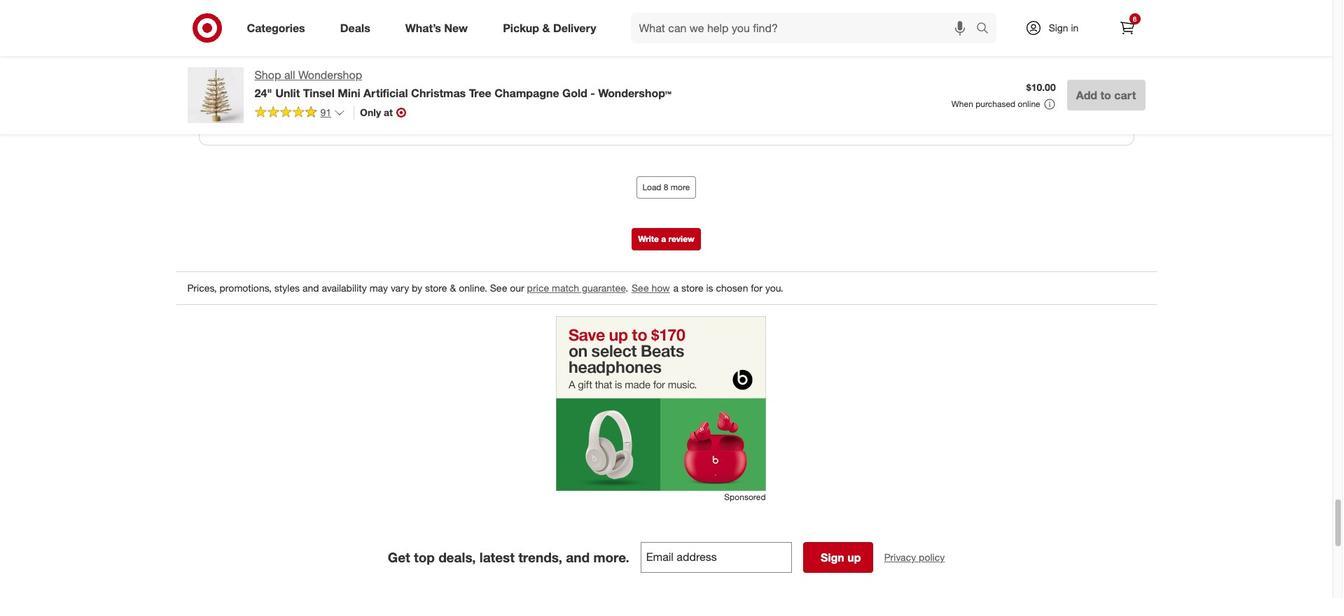 Task type: describe. For each thing, give the bounding box(es) containing it.
what's new
[[405, 21, 468, 35]]

get top deals, latest trends, and more.
[[388, 550, 629, 566]]

2 out from the left
[[944, 58, 959, 70]]

at
[[384, 106, 393, 118]]

,
[[279, 59, 281, 70]]

prices,
[[187, 282, 217, 294]]

sponsored
[[724, 492, 766, 503]]

trends,
[[518, 550, 562, 566]]

2
[[428, 83, 434, 95]]

mantel
[[495, 83, 524, 95]]

bought
[[394, 83, 426, 95]]

price
[[527, 282, 549, 294]]

What can we help you find? suggestions appear below search field
[[631, 13, 979, 43]]

deals link
[[328, 13, 388, 43]]

24"
[[255, 86, 272, 100]]

price match guarantee link
[[527, 282, 626, 294]]

put
[[448, 83, 462, 95]]

review
[[668, 234, 695, 244]]

ml - 23 days ago , verified purchaser
[[213, 59, 351, 70]]

1 of from the left
[[856, 58, 865, 70]]

what's new link
[[393, 13, 485, 43]]

how
[[652, 282, 670, 294]]

christmas
[[411, 86, 466, 100]]

nesd
[[240, 18, 271, 34]]

tinsel
[[303, 86, 335, 100]]

may
[[370, 282, 388, 294]]

search button
[[970, 13, 1003, 46]]

sign in
[[1049, 22, 1079, 34]]

days
[[245, 59, 263, 70]]

more.
[[594, 550, 629, 566]]

2 5 from the left
[[973, 58, 978, 70]]

sign up button
[[803, 543, 873, 574]]

latest
[[480, 550, 515, 566]]

you
[[213, 18, 237, 34]]

6
[[1133, 15, 1137, 23]]

pickup & delivery
[[503, 21, 596, 35]]

categories link
[[235, 13, 323, 43]]

pickup & delivery link
[[491, 13, 614, 43]]

availability
[[322, 282, 367, 294]]

sign for sign up
[[821, 551, 844, 565]]

sign for sign in
[[1049, 22, 1068, 34]]

for
[[751, 282, 763, 294]]

pickup
[[503, 21, 539, 35]]

tree.
[[317, 83, 337, 95]]

what's
[[405, 21, 441, 35]]

promotions,
[[220, 282, 272, 294]]

& inside 'link'
[[542, 21, 550, 35]]

add to cart
[[1076, 88, 1136, 102]]

to inside button
[[1101, 88, 1111, 102]]

and inside the you nesd this region
[[303, 282, 319, 294]]

i'm
[[340, 83, 352, 95]]

more
[[671, 182, 690, 193]]

vary
[[391, 282, 409, 294]]

gold
[[562, 86, 587, 100]]

privacy
[[884, 552, 916, 564]]

all
[[284, 68, 295, 82]]

only at
[[360, 106, 393, 118]]

mini
[[338, 86, 360, 100]]

- inside the you nesd this region
[[228, 59, 231, 70]]

so
[[354, 83, 365, 95]]

6 link
[[1112, 13, 1143, 43]]

get
[[388, 550, 410, 566]]

this for nesd
[[275, 18, 298, 34]]

shop
[[255, 68, 281, 82]]

.
[[626, 282, 628, 294]]

write
[[638, 234, 659, 244]]

is
[[706, 282, 713, 294]]

recommend
[[243, 83, 296, 95]]

unlit
[[275, 86, 300, 100]]

2 out of 5 from the left
[[944, 58, 978, 70]]

wondershop™
[[598, 86, 672, 100]]

purchaser
[[314, 59, 351, 70]]

shop all wondershop 24" unlit tinsel mini artificial christmas tree champagne gold - wondershop™
[[255, 68, 672, 100]]

see how button
[[631, 281, 671, 296]]

prices, promotions, styles and availability may vary by store & online. see our price match guarantee . see how a store is chosen for you.
[[187, 282, 783, 294]]

sign up
[[821, 551, 861, 565]]

highly recommend this tree. i'm so glad i bought 2 to put on my mantel
[[213, 83, 524, 95]]

by
[[412, 282, 422, 294]]

$10.00
[[1027, 81, 1056, 93]]

on
[[465, 83, 476, 95]]

1 out of 5 from the left
[[839, 58, 873, 70]]

1 store from the left
[[425, 282, 447, 294]]

this for recommend
[[299, 83, 315, 95]]



Task type: locate. For each thing, give the bounding box(es) containing it.
out of 5 down what can we help you find? suggestions appear below search box
[[839, 58, 873, 70]]

privacy policy
[[884, 552, 945, 564]]

wondershop
[[298, 68, 362, 82]]

1 horizontal spatial and
[[566, 550, 590, 566]]

0 horizontal spatial out of 5
[[839, 58, 873, 70]]

ago
[[265, 59, 279, 70]]

0 vertical spatial &
[[542, 21, 550, 35]]

0 horizontal spatial this
[[275, 18, 298, 34]]

match
[[552, 282, 579, 294]]

1 horizontal spatial out of 5
[[944, 58, 978, 70]]

out of 5
[[839, 58, 873, 70], [944, 58, 978, 70]]

ml
[[213, 59, 225, 70]]

online.
[[459, 282, 487, 294]]

to right add
[[1101, 88, 1111, 102]]

1 vertical spatial and
[[566, 550, 590, 566]]

1 see from the left
[[490, 282, 507, 294]]

in
[[1071, 22, 1079, 34]]

5
[[867, 58, 873, 70], [973, 58, 978, 70]]

None text field
[[641, 543, 792, 574]]

2 see from the left
[[632, 282, 649, 294]]

0 horizontal spatial sign
[[821, 551, 844, 565]]

when
[[952, 99, 973, 109]]

1 horizontal spatial sign
[[1049, 22, 1068, 34]]

this
[[275, 18, 298, 34], [299, 83, 315, 95]]

see right .
[[632, 282, 649, 294]]

categories
[[247, 21, 305, 35]]

new
[[444, 21, 468, 35]]

this left "tree."
[[299, 83, 315, 95]]

cart
[[1114, 88, 1136, 102]]

0 vertical spatial a
[[661, 234, 666, 244]]

tree
[[469, 86, 492, 100]]

sign left up
[[821, 551, 844, 565]]

0 horizontal spatial 5
[[867, 58, 873, 70]]

to
[[437, 83, 445, 95], [1101, 88, 1111, 102]]

see left our
[[490, 282, 507, 294]]

you nesd this
[[213, 18, 298, 34]]

1 5 from the left
[[867, 58, 873, 70]]

champagne
[[495, 86, 559, 100]]

& inside the you nesd this region
[[450, 282, 456, 294]]

23
[[233, 59, 243, 70]]

1 horizontal spatial see
[[632, 282, 649, 294]]

image of 24" unlit tinsel mini artificial christmas tree champagne gold - wondershop™ image
[[187, 67, 243, 123]]

store left 'is'
[[681, 282, 704, 294]]

- left 23
[[228, 59, 231, 70]]

1 vertical spatial &
[[450, 282, 456, 294]]

sign left in
[[1049, 22, 1068, 34]]

when purchased online
[[952, 99, 1041, 109]]

you.
[[765, 282, 783, 294]]

of
[[856, 58, 865, 70], [961, 58, 970, 70]]

and right styles
[[303, 282, 319, 294]]

0 horizontal spatial of
[[856, 58, 865, 70]]

1 horizontal spatial a
[[673, 282, 679, 294]]

1 horizontal spatial -
[[591, 86, 595, 100]]

up
[[848, 551, 861, 565]]

a right the write
[[661, 234, 666, 244]]

out up 'when' on the right of page
[[944, 58, 959, 70]]

2 of from the left
[[961, 58, 970, 70]]

advertisement region
[[556, 317, 766, 492]]

-
[[228, 59, 231, 70], [591, 86, 595, 100]]

verified
[[283, 59, 311, 70]]

1 vertical spatial sign
[[821, 551, 844, 565]]

glad
[[368, 83, 387, 95]]

artificial
[[363, 86, 408, 100]]

0 horizontal spatial &
[[450, 282, 456, 294]]

policy
[[919, 552, 945, 564]]

1 horizontal spatial to
[[1101, 88, 1111, 102]]

0 horizontal spatial a
[[661, 234, 666, 244]]

highly
[[213, 83, 241, 95]]

to inside the you nesd this region
[[437, 83, 445, 95]]

- right gold
[[591, 86, 595, 100]]

0 horizontal spatial -
[[228, 59, 231, 70]]

to right 2
[[437, 83, 445, 95]]

0 vertical spatial and
[[303, 282, 319, 294]]

a right how
[[673, 282, 679, 294]]

1 vertical spatial this
[[299, 83, 315, 95]]

delivery
[[553, 21, 596, 35]]

&
[[542, 21, 550, 35], [450, 282, 456, 294]]

0 horizontal spatial see
[[490, 282, 507, 294]]

1 out from the left
[[839, 58, 854, 70]]

guarantee
[[582, 282, 626, 294]]

write a review
[[638, 234, 695, 244]]

a inside write a review button
[[661, 234, 666, 244]]

add
[[1076, 88, 1097, 102]]

styles
[[274, 282, 300, 294]]

1 vertical spatial a
[[673, 282, 679, 294]]

1 horizontal spatial of
[[961, 58, 970, 70]]

privacy policy link
[[884, 551, 945, 565]]

sign inside "button"
[[821, 551, 844, 565]]

purchased
[[976, 99, 1016, 109]]

top
[[414, 550, 435, 566]]

only
[[360, 106, 381, 118]]

and left more.
[[566, 550, 590, 566]]

my
[[479, 83, 492, 95]]

91
[[320, 106, 331, 118]]

0 vertical spatial -
[[228, 59, 231, 70]]

1 horizontal spatial &
[[542, 21, 550, 35]]

8
[[664, 182, 668, 193]]

1 horizontal spatial this
[[299, 83, 315, 95]]

chosen
[[716, 282, 748, 294]]

i
[[389, 83, 392, 95]]

deals,
[[439, 550, 476, 566]]

of down what can we help you find? suggestions appear below search box
[[856, 58, 865, 70]]

this right "nesd" at the left top
[[275, 18, 298, 34]]

0 horizontal spatial store
[[425, 282, 447, 294]]

out of 5 up 'when' on the right of page
[[944, 58, 978, 70]]

out down what can we help you find? suggestions appear below search box
[[839, 58, 854, 70]]

& right pickup
[[542, 21, 550, 35]]

1 horizontal spatial 5
[[973, 58, 978, 70]]

2 store from the left
[[681, 282, 704, 294]]

you nesd this region
[[176, 0, 1157, 518]]

0 horizontal spatial to
[[437, 83, 445, 95]]

0 horizontal spatial out
[[839, 58, 854, 70]]

store
[[425, 282, 447, 294], [681, 282, 704, 294]]

store right by
[[425, 282, 447, 294]]

1 horizontal spatial out
[[944, 58, 959, 70]]

search
[[970, 22, 1003, 36]]

& left online.
[[450, 282, 456, 294]]

deals
[[340, 21, 370, 35]]

out
[[839, 58, 854, 70], [944, 58, 959, 70]]

91 link
[[255, 106, 345, 122]]

0 vertical spatial this
[[275, 18, 298, 34]]

load
[[643, 182, 661, 193]]

0 horizontal spatial and
[[303, 282, 319, 294]]

sign in link
[[1013, 13, 1101, 43]]

- inside shop all wondershop 24" unlit tinsel mini artificial christmas tree champagne gold - wondershop™
[[591, 86, 595, 100]]

0 vertical spatial sign
[[1049, 22, 1068, 34]]

1 vertical spatial -
[[591, 86, 595, 100]]

load 8 more
[[643, 182, 690, 193]]

see
[[490, 282, 507, 294], [632, 282, 649, 294]]

add to cart button
[[1067, 80, 1145, 111]]

online
[[1018, 99, 1041, 109]]

1 horizontal spatial store
[[681, 282, 704, 294]]

of up 'when' on the right of page
[[961, 58, 970, 70]]



Task type: vqa. For each thing, say whether or not it's contained in the screenshot.
83 % at the top left of page
no



